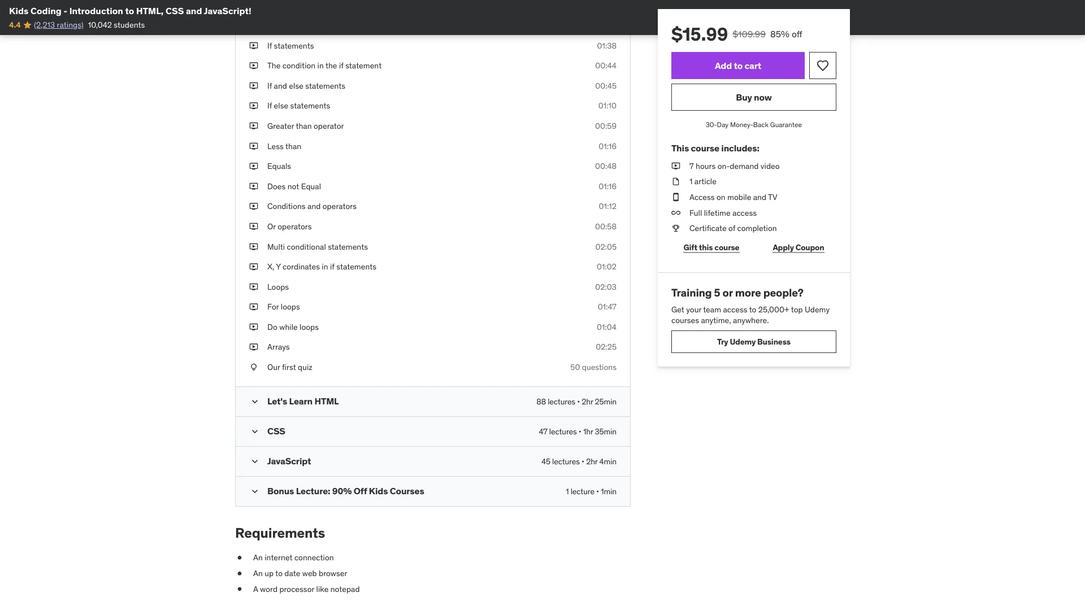 Task type: describe. For each thing, give the bounding box(es) containing it.
course inside "link"
[[715, 242, 739, 252]]

lectures for javascript
[[552, 456, 580, 466]]

our first quiz
[[267, 362, 312, 372]]

01:38
[[597, 40, 617, 50]]

1 vertical spatial operators
[[278, 221, 312, 232]]

add to cart
[[715, 60, 761, 71]]

xsmall image left access
[[671, 192, 680, 203]]

01:04
[[597, 322, 617, 332]]

conditions
[[267, 201, 306, 211]]

for loops
[[267, 302, 300, 312]]

if for in
[[330, 262, 334, 272]]

xsmall image for or operators
[[249, 221, 258, 232]]

does
[[267, 181, 286, 191]]

$15.99
[[671, 23, 728, 45]]

if statements
[[267, 40, 314, 50]]

xsmall image for greater than operator
[[249, 120, 258, 132]]

30-
[[706, 120, 717, 129]]

training
[[671, 286, 712, 300]]

xsmall image left if statements on the top left of the page
[[249, 40, 258, 51]]

like
[[316, 584, 329, 594]]

01:12
[[599, 201, 617, 211]]

arrays
[[267, 342, 290, 352]]

this
[[671, 142, 689, 154]]

team
[[703, 304, 721, 314]]

to right up
[[275, 568, 283, 579]]

off
[[354, 485, 367, 497]]

1 horizontal spatial else
[[289, 81, 303, 91]]

0 vertical spatial in
[[317, 60, 324, 71]]

statement
[[345, 60, 382, 71]]

statements up x, y cordinates in if statements at top left
[[328, 241, 368, 252]]

01:16 for does not equal
[[599, 181, 617, 191]]

lecture:
[[296, 485, 330, 497]]

access
[[690, 192, 715, 202]]

students
[[114, 20, 145, 30]]

0 vertical spatial course
[[691, 142, 719, 154]]

statements up condition
[[274, 40, 314, 50]]

y
[[276, 262, 281, 272]]

xsmall image left multi
[[249, 241, 258, 252]]

• for bonus lecture: 90% off kids courses
[[596, 486, 599, 496]]

an internet connection
[[253, 553, 334, 563]]

date
[[284, 568, 300, 579]]

try
[[717, 337, 728, 347]]

a
[[253, 584, 258, 594]]

cart
[[745, 60, 761, 71]]

02:03
[[595, 282, 617, 292]]

01:16 for less than
[[599, 141, 617, 151]]

do
[[267, 322, 277, 332]]

ratings)
[[57, 20, 83, 30]]

xsmall image for conditions and operators
[[249, 201, 258, 212]]

50
[[570, 362, 580, 372]]

xsmall image left 7
[[671, 161, 680, 172]]

or operators
[[267, 221, 312, 232]]

anywhere.
[[733, 315, 769, 325]]

on
[[717, 192, 726, 202]]

if for if and else statements
[[267, 81, 272, 91]]

lecture
[[571, 486, 594, 496]]

top
[[791, 304, 803, 314]]

now
[[754, 91, 772, 103]]

00:48
[[595, 161, 617, 171]]

word
[[260, 584, 278, 594]]

1 lecture • 1min
[[566, 486, 617, 496]]

certificate of completion
[[690, 223, 777, 233]]

quiz
[[298, 362, 312, 372]]

$15.99 $109.99 85% off
[[671, 23, 802, 45]]

our
[[267, 362, 280, 372]]

demand
[[730, 161, 759, 171]]

completion
[[737, 223, 777, 233]]

tv
[[768, 192, 777, 202]]

if and else statements
[[267, 81, 345, 91]]

if else statements
[[267, 101, 330, 111]]

apply
[[773, 242, 794, 252]]

xsmall image left internet
[[235, 553, 244, 564]]

article
[[695, 176, 717, 187]]

1 vertical spatial loops
[[300, 322, 319, 332]]

javascript
[[267, 455, 311, 467]]

browser
[[319, 568, 347, 579]]

first
[[282, 362, 296, 372]]

gift
[[684, 242, 697, 252]]

30-day money-back guarantee
[[706, 120, 802, 129]]

1 for 1 article
[[690, 176, 693, 187]]

operator
[[314, 121, 344, 131]]

buy now
[[736, 91, 772, 103]]

or
[[267, 221, 276, 232]]

5
[[714, 286, 720, 300]]

connection
[[294, 553, 334, 563]]

an for an up to date web browser
[[253, 568, 263, 579]]

includes:
[[721, 142, 759, 154]]

90%
[[332, 485, 352, 497]]

bonus
[[267, 485, 294, 497]]

xsmall image left if else statements at the top left of the page
[[249, 100, 258, 111]]

7 hours on-demand video
[[690, 161, 780, 171]]

hours
[[696, 161, 716, 171]]

0 vertical spatial kids
[[9, 5, 29, 16]]

1 vertical spatial else
[[274, 101, 288, 111]]

50 questions
[[570, 362, 617, 372]]

guarantee
[[770, 120, 802, 129]]

than for greater
[[296, 121, 312, 131]]

2hr for javascript
[[586, 456, 598, 466]]

or
[[723, 286, 733, 300]]

x, y cordinates in if statements
[[267, 262, 376, 272]]

• for let's learn html
[[577, 396, 580, 407]]

to inside button
[[734, 60, 743, 71]]

cordinates
[[283, 262, 320, 272]]

lectures for css
[[549, 426, 577, 437]]

x,
[[267, 262, 274, 272]]

courses
[[390, 485, 424, 497]]

xsmall image for do while loops
[[249, 322, 258, 333]]

small image for bonus
[[249, 486, 261, 497]]

gift this course link
[[671, 236, 752, 259]]

introduction
[[69, 5, 123, 16]]

and down equal at top
[[307, 201, 321, 211]]

training 5 or more people? get your team access to 25,000+ top udemy courses anytime, anywhere.
[[671, 286, 830, 325]]

of
[[729, 223, 735, 233]]

lifetime
[[704, 208, 731, 218]]



Task type: locate. For each thing, give the bounding box(es) containing it.
coupon
[[796, 242, 824, 252]]

operators up multi conditional statements
[[323, 201, 357, 211]]

css
[[166, 5, 184, 16], [267, 426, 285, 437]]

the condition in the if statement
[[267, 60, 382, 71]]

3 if from the top
[[267, 101, 272, 111]]

this
[[699, 242, 713, 252]]

conditions and operators
[[267, 201, 357, 211]]

than down if else statements at the top left of the page
[[296, 121, 312, 131]]

operators
[[323, 201, 357, 211], [278, 221, 312, 232]]

access down or
[[723, 304, 747, 314]]

small image left let's
[[249, 396, 261, 407]]

bonus lecture: 90% off kids courses
[[267, 485, 424, 497]]

1 vertical spatial if
[[330, 262, 334, 272]]

course up hours
[[691, 142, 719, 154]]

•
[[577, 396, 580, 407], [579, 426, 581, 437], [582, 456, 584, 466], [596, 486, 599, 496]]

1 vertical spatial 2hr
[[586, 456, 598, 466]]

statements down the condition in the if statement at the top of page
[[305, 81, 345, 91]]

25min
[[595, 396, 617, 407]]

2 vertical spatial if
[[267, 101, 272, 111]]

udemy inside training 5 or more people? get your team access to 25,000+ top udemy courses anytime, anywhere.
[[805, 304, 830, 314]]

2 small image from the top
[[249, 486, 261, 497]]

0 vertical spatial than
[[296, 121, 312, 131]]

xsmall image left the full
[[671, 207, 680, 218]]

7
[[690, 161, 694, 171]]

css down let's
[[267, 426, 285, 437]]

2 vertical spatial lectures
[[552, 456, 580, 466]]

full lifetime access
[[690, 208, 757, 218]]

if up the greater at the top of the page
[[267, 101, 272, 111]]

condition
[[282, 60, 315, 71]]

xsmall image left loops
[[249, 281, 258, 292]]

on-
[[718, 161, 730, 171]]

1 article
[[690, 176, 717, 187]]

small image for let's
[[249, 396, 261, 407]]

lectures
[[548, 396, 575, 407], [549, 426, 577, 437], [552, 456, 580, 466]]

1 vertical spatial in
[[322, 262, 328, 272]]

1 horizontal spatial if
[[339, 60, 343, 71]]

small image
[[249, 426, 261, 437], [249, 456, 261, 467]]

get
[[671, 304, 684, 314]]

0 vertical spatial if
[[339, 60, 343, 71]]

00:58
[[595, 221, 617, 232]]

greater
[[267, 121, 294, 131]]

$109.99
[[733, 28, 766, 40]]

01:16 down '00:59'
[[599, 141, 617, 151]]

xsmall image for equals
[[249, 161, 258, 172]]

if for if statements
[[267, 40, 272, 50]]

1 small image from the top
[[249, 396, 261, 407]]

in left the
[[317, 60, 324, 71]]

1 left article
[[690, 176, 693, 187]]

for
[[267, 302, 279, 312]]

0 vertical spatial if
[[267, 40, 272, 50]]

up
[[265, 568, 274, 579]]

0 vertical spatial small image
[[249, 426, 261, 437]]

in down multi conditional statements
[[322, 262, 328, 272]]

statements down multi conditional statements
[[336, 262, 376, 272]]

• for css
[[579, 426, 581, 437]]

coding
[[31, 5, 62, 16]]

an for an internet connection
[[253, 553, 263, 563]]

-
[[64, 5, 67, 16]]

0 horizontal spatial kids
[[9, 5, 29, 16]]

1 small image from the top
[[249, 426, 261, 437]]

• for javascript
[[582, 456, 584, 466]]

else up the greater at the top of the page
[[274, 101, 288, 111]]

if down multi conditional statements
[[330, 262, 334, 272]]

than for less
[[285, 141, 301, 151]]

0 horizontal spatial operators
[[278, 221, 312, 232]]

0 vertical spatial an
[[253, 553, 263, 563]]

access
[[732, 208, 757, 218], [723, 304, 747, 314]]

to
[[125, 5, 134, 16], [734, 60, 743, 71], [749, 304, 756, 314], [275, 568, 283, 579]]

if down the
[[267, 81, 272, 91]]

• left 1min
[[596, 486, 599, 496]]

88 lectures • 2hr 25min
[[537, 396, 617, 407]]

1 horizontal spatial 1
[[690, 176, 693, 187]]

0 vertical spatial 01:16
[[599, 141, 617, 151]]

02:05
[[595, 241, 617, 252]]

1 vertical spatial 01:16
[[599, 181, 617, 191]]

1min
[[601, 486, 617, 496]]

operators down conditions
[[278, 221, 312, 232]]

if for if else statements
[[267, 101, 272, 111]]

and left tv
[[753, 192, 766, 202]]

1 vertical spatial kids
[[369, 485, 388, 497]]

45 lectures • 2hr 4min
[[541, 456, 617, 466]]

01:16
[[599, 141, 617, 151], [599, 181, 617, 191]]

xsmall image for less than
[[249, 141, 258, 152]]

• left 4min
[[582, 456, 584, 466]]

a word processor like notepad
[[253, 584, 360, 594]]

xsmall image left if and else statements
[[249, 80, 258, 91]]

requirements
[[235, 524, 325, 541]]

1 vertical spatial if
[[267, 81, 272, 91]]

less
[[267, 141, 284, 151]]

2 if from the top
[[267, 81, 272, 91]]

0 horizontal spatial 1
[[566, 486, 569, 496]]

small image for javascript
[[249, 456, 261, 467]]

udemy right try
[[730, 337, 756, 347]]

xsmall image left our
[[249, 362, 258, 373]]

to inside training 5 or more people? get your team access to 25,000+ top udemy courses anytime, anywhere.
[[749, 304, 756, 314]]

0 horizontal spatial if
[[330, 262, 334, 272]]

to up anywhere. at the right
[[749, 304, 756, 314]]

loops right the while
[[300, 322, 319, 332]]

video
[[761, 161, 780, 171]]

xsmall image left for
[[249, 302, 258, 313]]

and down the
[[274, 81, 287, 91]]

loops right for
[[281, 302, 300, 312]]

xsmall image for x, y cordinates in if statements
[[249, 261, 258, 272]]

1 horizontal spatial udemy
[[805, 304, 830, 314]]

0 vertical spatial small image
[[249, 396, 261, 407]]

xsmall image
[[249, 0, 258, 11], [249, 120, 258, 132], [249, 141, 258, 152], [249, 161, 258, 172], [249, 181, 258, 192], [249, 201, 258, 212], [249, 221, 258, 232], [671, 223, 680, 234], [249, 261, 258, 272], [249, 322, 258, 333], [249, 342, 258, 353], [235, 568, 244, 579]]

lectures right 45
[[552, 456, 580, 466]]

0 vertical spatial lectures
[[548, 396, 575, 407]]

small image for css
[[249, 426, 261, 437]]

0 vertical spatial 2hr
[[582, 396, 593, 407]]

lectures for let's learn html
[[548, 396, 575, 407]]

(2,213 ratings)
[[34, 20, 83, 30]]

85%
[[770, 28, 790, 40]]

wishlist image
[[816, 59, 830, 72]]

full
[[690, 208, 702, 218]]

to left 'cart'
[[734, 60, 743, 71]]

0 horizontal spatial else
[[274, 101, 288, 111]]

1 vertical spatial udemy
[[730, 337, 756, 347]]

1 an from the top
[[253, 553, 263, 563]]

2 small image from the top
[[249, 456, 261, 467]]

an left internet
[[253, 553, 263, 563]]

course down of
[[715, 242, 739, 252]]

1 vertical spatial an
[[253, 568, 263, 579]]

0 horizontal spatial css
[[166, 5, 184, 16]]

1 vertical spatial access
[[723, 304, 747, 314]]

learn
[[289, 396, 313, 407]]

xsmall image left a
[[235, 584, 244, 595]]

this course includes:
[[671, 142, 759, 154]]

2hr left 4min
[[586, 456, 598, 466]]

01:16 up 01:12 on the right of page
[[599, 181, 617, 191]]

an
[[253, 553, 263, 563], [253, 568, 263, 579]]

an left up
[[253, 568, 263, 579]]

try udemy business
[[717, 337, 791, 347]]

xsmall image left 1 article at top
[[671, 176, 680, 187]]

xsmall image left the
[[249, 60, 258, 71]]

to up students
[[125, 5, 134, 16]]

0 vertical spatial loops
[[281, 302, 300, 312]]

xsmall image for arrays
[[249, 342, 258, 353]]

off
[[792, 28, 802, 40]]

1 vertical spatial lectures
[[549, 426, 577, 437]]

0 vertical spatial css
[[166, 5, 184, 16]]

access down mobile
[[732, 208, 757, 218]]

1 horizontal spatial operators
[[323, 201, 357, 211]]

0 vertical spatial operators
[[323, 201, 357, 211]]

course
[[691, 142, 719, 154], [715, 242, 739, 252]]

xsmall image
[[249, 40, 258, 51], [249, 60, 258, 71], [249, 80, 258, 91], [249, 100, 258, 111], [671, 161, 680, 172], [671, 176, 680, 187], [671, 192, 680, 203], [671, 207, 680, 218], [249, 241, 258, 252], [249, 281, 258, 292], [249, 302, 258, 313], [249, 362, 258, 373], [235, 553, 244, 564], [235, 584, 244, 595]]

0 vertical spatial else
[[289, 81, 303, 91]]

01:02
[[597, 262, 617, 272]]

kids right off
[[369, 485, 388, 497]]

2 01:16 from the top
[[599, 181, 617, 191]]

35min
[[595, 426, 617, 437]]

xsmall image for does not equal
[[249, 181, 258, 192]]

udemy right top
[[805, 304, 830, 314]]

while
[[279, 322, 298, 332]]

the
[[267, 60, 281, 71]]

if right the
[[339, 60, 343, 71]]

0 horizontal spatial udemy
[[730, 337, 756, 347]]

else up if else statements at the top left of the page
[[289, 81, 303, 91]]

courses
[[671, 315, 699, 325]]

lectures right 88
[[548, 396, 575, 407]]

01:10
[[598, 101, 617, 111]]

00:59
[[595, 121, 617, 131]]

apply coupon button
[[761, 236, 836, 259]]

1 vertical spatial small image
[[249, 456, 261, 467]]

if
[[267, 40, 272, 50], [267, 81, 272, 91], [267, 101, 272, 111]]

0 vertical spatial udemy
[[805, 304, 830, 314]]

statements
[[274, 40, 314, 50], [305, 81, 345, 91], [290, 101, 330, 111], [328, 241, 368, 252], [336, 262, 376, 272]]

conditional
[[287, 241, 326, 252]]

47 lectures • 1hr 35min
[[539, 426, 617, 437]]

1 vertical spatial than
[[285, 141, 301, 151]]

2hr for let's learn html
[[582, 396, 593, 407]]

10,042 students
[[88, 20, 145, 30]]

10,042
[[88, 20, 112, 30]]

4.4
[[9, 20, 21, 30]]

css right html,
[[166, 5, 184, 16]]

if for the
[[339, 60, 343, 71]]

• left 25min
[[577, 396, 580, 407]]

1 01:16 from the top
[[599, 141, 617, 151]]

1 vertical spatial 1
[[566, 486, 569, 496]]

0 vertical spatial 1
[[690, 176, 693, 187]]

anytime,
[[701, 315, 731, 325]]

1 left 'lecture'
[[566, 486, 569, 496]]

45
[[541, 456, 550, 466]]

than
[[296, 121, 312, 131], [285, 141, 301, 151]]

the
[[326, 60, 337, 71]]

1 vertical spatial small image
[[249, 486, 261, 497]]

1 horizontal spatial kids
[[369, 485, 388, 497]]

kids up 4.4
[[9, 5, 29, 16]]

lectures right 47 at the bottom of the page
[[549, 426, 577, 437]]

1 vertical spatial css
[[267, 426, 285, 437]]

access inside training 5 or more people? get your team access to 25,000+ top udemy courses anytime, anywhere.
[[723, 304, 747, 314]]

1 vertical spatial course
[[715, 242, 739, 252]]

2 an from the top
[[253, 568, 263, 579]]

• left 1hr
[[579, 426, 581, 437]]

let's
[[267, 396, 287, 407]]

(2,213
[[34, 20, 55, 30]]

access on mobile and tv
[[690, 192, 777, 202]]

and left javascript! at top
[[186, 5, 202, 16]]

small image left the bonus
[[249, 486, 261, 497]]

small image
[[249, 396, 261, 407], [249, 486, 261, 497]]

than right less
[[285, 141, 301, 151]]

processor
[[279, 584, 314, 594]]

add to cart button
[[671, 52, 805, 79]]

html
[[314, 396, 339, 407]]

if up the
[[267, 40, 272, 50]]

0 vertical spatial access
[[732, 208, 757, 218]]

1 horizontal spatial css
[[267, 426, 285, 437]]

1 for 1 lecture • 1min
[[566, 486, 569, 496]]

statements down if and else statements
[[290, 101, 330, 111]]

web
[[302, 568, 317, 579]]

apply coupon
[[773, 242, 824, 252]]

do while loops
[[267, 322, 319, 332]]

2hr
[[582, 396, 593, 407], [586, 456, 598, 466]]

2hr left 25min
[[582, 396, 593, 407]]

in
[[317, 60, 324, 71], [322, 262, 328, 272]]

1 if from the top
[[267, 40, 272, 50]]



Task type: vqa. For each thing, say whether or not it's contained in the screenshot.


